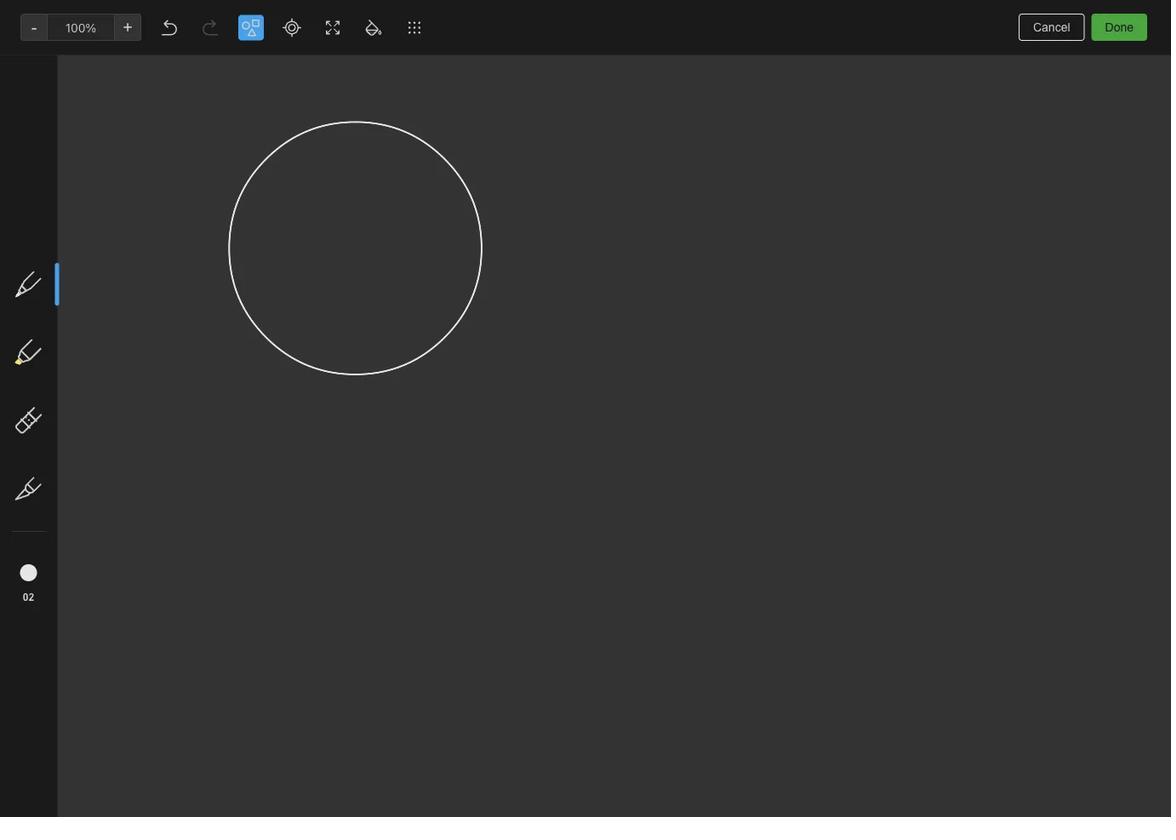Task type: vqa. For each thing, say whether or not it's contained in the screenshot.
the Trash
yes



Task type: locate. For each thing, give the bounding box(es) containing it.
share button
[[1068, 7, 1130, 34]]

emails
[[270, 159, 305, 173]]

3 notes
[[225, 53, 266, 67]]

only you
[[1009, 14, 1055, 27]]

files
[[435, 128, 460, 142]]

task up emails
[[291, 143, 316, 157]]

edited
[[569, 52, 603, 66]]

home link
[[0, 134, 204, 161]]

0 horizontal spatial notes
[[37, 167, 70, 181]]

- down sign
[[320, 143, 325, 157]]

of
[[312, 189, 323, 203]]

do
[[439, 109, 454, 123]]

Search text field
[[22, 49, 182, 80]]

open laptop - sign in - check task - check emails - start work - go on lunch - meeting - end of day
[[232, 128, 345, 219]]

task down 'files'
[[431, 143, 456, 157]]

you
[[1036, 14, 1055, 27]]

- right 'files'
[[464, 128, 469, 142]]

notebooks link
[[0, 226, 203, 253]]

in
[[232, 143, 241, 157]]

2023
[[662, 52, 691, 66]]

5,
[[649, 52, 659, 66]]

only
[[1009, 14, 1033, 27]]

laptop
[[264, 128, 299, 142]]

check down laptop
[[253, 143, 288, 157]]

home
[[37, 140, 70, 154]]

thumbnail image
[[218, 251, 359, 310]]

lunch
[[306, 174, 336, 188]]

notes down "home"
[[37, 167, 70, 181]]

0 vertical spatial notes
[[241, 17, 288, 37]]

-
[[302, 128, 308, 142], [464, 128, 469, 142], [244, 143, 250, 157], [320, 143, 325, 157], [308, 159, 313, 173], [261, 174, 267, 188], [339, 174, 345, 188], [279, 189, 285, 203]]

None search field
[[22, 49, 182, 80]]

tasks button
[[0, 188, 203, 215]]

on up end
[[289, 174, 303, 188]]

1 horizontal spatial notes
[[241, 17, 288, 37]]

0 vertical spatial on
[[607, 52, 620, 66]]

end
[[288, 189, 309, 203]]

1 horizontal spatial task
[[431, 143, 456, 157]]

check up work
[[232, 159, 266, 173]]

things to do organize files - morning task
[[383, 109, 469, 157]]

0 horizontal spatial on
[[289, 174, 303, 188]]

- down go
[[279, 189, 285, 203]]

notes
[[235, 53, 266, 67]]

tree
[[0, 134, 204, 724]]

shared with me
[[37, 286, 123, 300]]

notes
[[241, 17, 288, 37], [37, 167, 70, 181]]

things
[[383, 109, 422, 123]]

task inside things to do organize files - morning task
[[431, 143, 456, 157]]

share
[[1083, 13, 1116, 27]]

2 task from the left
[[431, 143, 456, 157]]

dec
[[624, 52, 645, 66]]

open laptop - sign in - check task - check emails - start work - go on lunch - meeting - end of day button
[[218, 95, 359, 310]]

0 horizontal spatial task
[[291, 143, 316, 157]]

task inside open laptop - sign in - check task - check emails - start work - go on lunch - meeting - end of day
[[291, 143, 316, 157]]

0 vertical spatial check
[[253, 143, 288, 157]]

1 task from the left
[[291, 143, 316, 157]]

check
[[253, 143, 288, 157], [232, 159, 266, 173]]

1 horizontal spatial on
[[607, 52, 620, 66]]

new button
[[10, 89, 194, 120]]

tags
[[38, 259, 64, 273]]

on left dec
[[607, 52, 620, 66]]

on
[[607, 52, 620, 66], [289, 174, 303, 188]]

notes up notes
[[241, 17, 288, 37]]

task
[[291, 143, 316, 157], [431, 143, 456, 157]]

trash
[[37, 324, 68, 338]]

1 vertical spatial on
[[289, 174, 303, 188]]



Task type: describe. For each thing, give the bounding box(es) containing it.
3
[[225, 53, 232, 67]]

1 vertical spatial notes
[[37, 167, 70, 181]]

new
[[37, 97, 62, 112]]

on inside note window "element"
[[607, 52, 620, 66]]

open
[[232, 128, 261, 142]]

trash link
[[0, 317, 203, 345]]

notes link
[[0, 161, 203, 188]]

go
[[270, 174, 286, 188]]

tree containing home
[[0, 134, 204, 724]]

shared with me link
[[0, 280, 203, 307]]

- down start
[[339, 174, 345, 188]]

- right in
[[244, 143, 250, 157]]

note window element
[[0, 0, 1171, 817]]

organize
[[383, 128, 432, 142]]

morning
[[383, 143, 428, 157]]

notebooks
[[38, 232, 98, 246]]

last edited on dec 5, 2023
[[542, 52, 691, 66]]

task for organize
[[431, 143, 456, 157]]

- up lunch
[[308, 159, 313, 173]]

with
[[80, 286, 103, 300]]

me
[[106, 286, 123, 300]]

shared
[[37, 286, 76, 300]]

start
[[317, 159, 344, 173]]

on inside open laptop - sign in - check task - check emails - start work - go on lunch - meeting - end of day
[[289, 174, 303, 188]]

meeting
[[232, 189, 276, 203]]

tasks
[[37, 195, 68, 209]]

work
[[232, 174, 258, 188]]

untitled button
[[218, 320, 359, 543]]

to
[[425, 109, 436, 123]]

sign
[[311, 128, 335, 142]]

- left go
[[261, 174, 267, 188]]

last
[[542, 52, 566, 66]]

1 vertical spatial check
[[232, 159, 266, 173]]

untitled
[[232, 334, 277, 348]]

tags button
[[0, 253, 203, 280]]

task for sign
[[291, 143, 316, 157]]

day
[[232, 205, 251, 219]]

- inside things to do organize files - morning task
[[464, 128, 469, 142]]

settings image
[[174, 14, 194, 34]]

Note Editor text field
[[0, 0, 1171, 817]]

- left sign
[[302, 128, 308, 142]]



